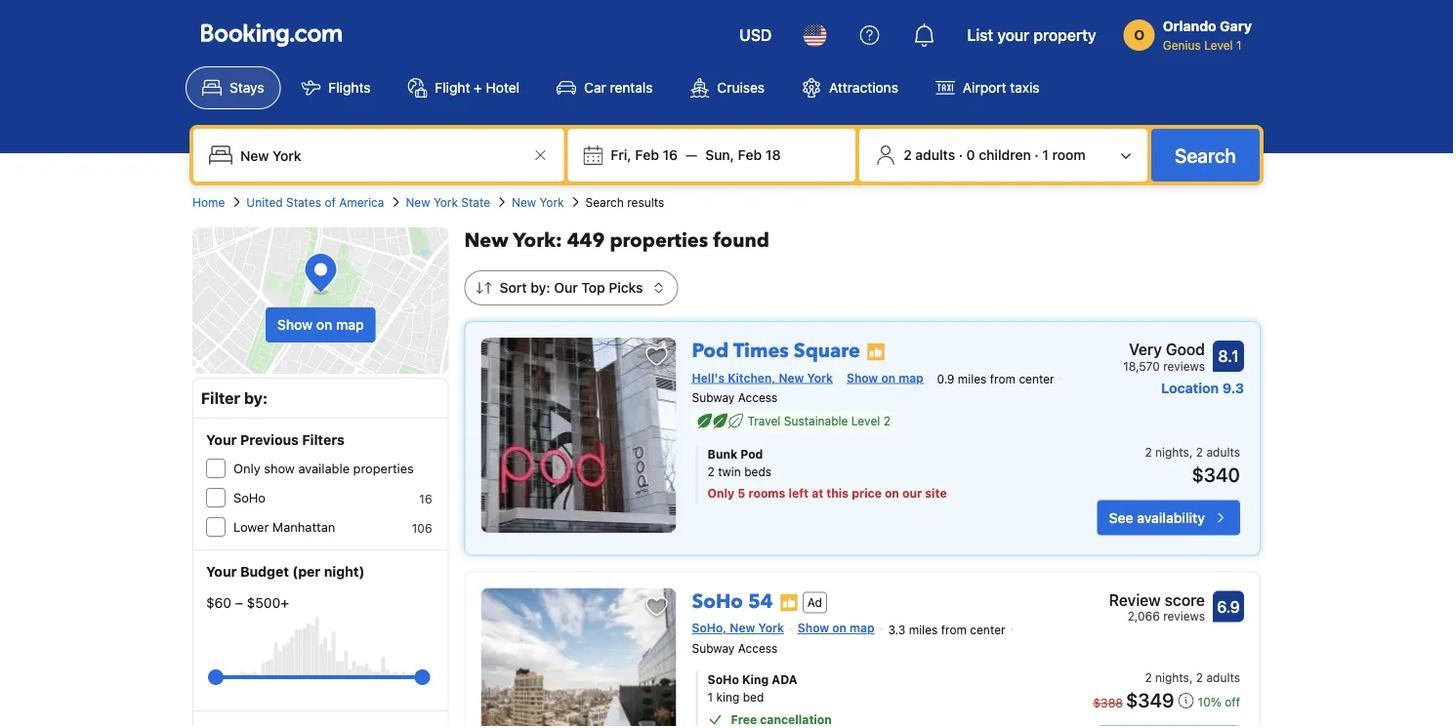 Task type: describe. For each thing, give the bounding box(es) containing it.
bunk
[[708, 448, 738, 462]]

10% off
[[1198, 695, 1241, 709]]

your for your previous filters
[[206, 432, 237, 448]]

2 up $349 on the right of the page
[[1145, 672, 1152, 685]]

sustainable
[[784, 415, 848, 429]]

1 vertical spatial 16
[[419, 492, 432, 506]]

rentals
[[610, 80, 653, 96]]

fri, feb 16 — sun, feb 18
[[611, 147, 781, 163]]

new york state link
[[406, 193, 490, 211]]

soho 54 link
[[692, 581, 774, 616]]

, for 2 nights , 2 adults $340
[[1190, 446, 1193, 460]]

very good 18,570 reviews
[[1124, 340, 1206, 373]]

nights for 2 nights , 2 adults $340
[[1156, 446, 1190, 460]]

united states of america
[[246, 195, 384, 209]]

this
[[827, 487, 849, 501]]

airport taxis link
[[919, 66, 1057, 109]]

new york: 449 properties found
[[465, 228, 770, 254]]

2 · from the left
[[1035, 147, 1039, 163]]

miles for pod times square
[[958, 373, 987, 386]]

search button
[[1152, 129, 1260, 182]]

usd button
[[728, 12, 784, 59]]

2 down "0.9 miles from center subway access"
[[884, 415, 891, 429]]

ada
[[772, 673, 798, 687]]

$500+
[[247, 595, 289, 612]]

kitchen,
[[728, 371, 776, 385]]

flight + hotel
[[435, 80, 520, 96]]

ad
[[808, 596, 822, 610]]

$349
[[1126, 689, 1175, 712]]

by: for sort
[[531, 280, 551, 296]]

reviews for score
[[1164, 610, 1206, 624]]

flight + hotel link
[[391, 66, 536, 109]]

stays
[[230, 80, 264, 96]]

449
[[567, 228, 605, 254]]

sun, feb 18 button
[[698, 138, 789, 173]]

car rentals link
[[540, 66, 670, 109]]

+
[[474, 80, 482, 96]]

home link
[[192, 193, 225, 211]]

0 horizontal spatial pod
[[692, 338, 729, 365]]

scored 6.9 element
[[1213, 592, 1245, 623]]

at
[[812, 487, 824, 501]]

from for soho 54
[[941, 623, 967, 637]]

previous
[[240, 432, 299, 448]]

good
[[1166, 340, 1206, 359]]

(per
[[292, 564, 321, 580]]

soho 54
[[692, 589, 774, 616]]

o
[[1134, 27, 1145, 43]]

show
[[264, 462, 295, 476]]

car
[[584, 80, 606, 96]]

lower manhattan
[[233, 520, 335, 535]]

sort
[[500, 280, 527, 296]]

hotel
[[486, 80, 520, 96]]

map for soho 54
[[850, 622, 875, 636]]

$60 – $500+
[[206, 595, 289, 612]]

results
[[627, 195, 665, 209]]

review score element
[[1110, 589, 1206, 612]]

your for your budget (per night)
[[206, 564, 237, 580]]

flight
[[435, 80, 470, 96]]

york down "square" in the right of the page
[[808, 371, 833, 385]]

list
[[968, 26, 994, 44]]

soho for soho king ada
[[708, 673, 739, 687]]

price
[[852, 487, 882, 501]]

adults for 2 nights , 2 adults $340
[[1207, 446, 1241, 460]]

2 feb from the left
[[738, 147, 762, 163]]

very good element
[[1124, 338, 1206, 361]]

state
[[461, 195, 490, 209]]

gary
[[1220, 18, 1252, 34]]

Where are you going? field
[[233, 138, 529, 173]]

level inside orlando gary genius level 1
[[1205, 38, 1233, 52]]

filter by:
[[201, 389, 268, 408]]

show inside button
[[277, 317, 313, 333]]

flights
[[329, 80, 371, 96]]

room
[[1053, 147, 1086, 163]]

0
[[967, 147, 976, 163]]

your
[[998, 26, 1030, 44]]

subway for pod
[[692, 391, 735, 405]]

review score 2,066 reviews
[[1110, 591, 1206, 624]]

filters
[[302, 432, 345, 448]]

new down pod times square
[[779, 371, 804, 385]]

0 horizontal spatial only
[[233, 462, 261, 476]]

fri, feb 16 button
[[603, 138, 686, 173]]

united states of america link
[[246, 193, 384, 211]]

2 nights , 2 adults
[[1145, 672, 1241, 685]]

search for search results
[[586, 195, 624, 209]]

new york link
[[512, 193, 564, 211]]

2 up 10%
[[1197, 672, 1204, 685]]

list your property
[[968, 26, 1097, 44]]

center for soho 54
[[970, 623, 1006, 637]]

pod inside the bunk pod 2 twin beds only 5 rooms left at this price on our site
[[741, 448, 763, 462]]

bunk pod link
[[708, 446, 1038, 464]]

taxis
[[1010, 80, 1040, 96]]

map inside show on map button
[[336, 317, 364, 333]]

states
[[286, 195, 321, 209]]

subway for soho
[[692, 642, 735, 656]]

review
[[1110, 591, 1161, 610]]

twin
[[718, 466, 741, 479]]

very
[[1129, 340, 1162, 359]]

bed
[[743, 691, 764, 705]]

filter
[[201, 389, 240, 408]]

2 up see availability
[[1145, 446, 1152, 460]]

1 inside orlando gary genius level 1
[[1237, 38, 1242, 52]]

$388
[[1094, 697, 1123, 711]]

miles for soho 54
[[909, 623, 938, 637]]

search results
[[586, 195, 665, 209]]

of
[[325, 195, 336, 209]]

new for new york state
[[406, 195, 430, 209]]

booking.com image
[[201, 23, 342, 47]]

lower
[[233, 520, 269, 535]]

see
[[1109, 510, 1134, 526]]

soho,
[[692, 622, 727, 636]]

1 · from the left
[[959, 147, 963, 163]]



Task type: vqa. For each thing, say whether or not it's contained in the screenshot.
outside
no



Task type: locate. For each thing, give the bounding box(es) containing it.
properties for 449
[[610, 228, 708, 254]]

show on map for soho 54
[[798, 622, 875, 636]]

adults up 10% off
[[1207, 672, 1241, 685]]

miles inside 3.3 miles from center subway access
[[909, 623, 938, 637]]

0 horizontal spatial by:
[[244, 389, 268, 408]]

1 horizontal spatial ·
[[1035, 147, 1039, 163]]

miles right 3.3
[[909, 623, 938, 637]]

king
[[717, 691, 740, 705]]

your up $60
[[206, 564, 237, 580]]

center inside 3.3 miles from center subway access
[[970, 623, 1006, 637]]

center for pod times square
[[1019, 373, 1055, 386]]

show for soho 54
[[798, 622, 829, 636]]

miles
[[958, 373, 987, 386], [909, 623, 938, 637]]

york left state
[[434, 195, 458, 209]]

1 vertical spatial map
[[899, 371, 924, 385]]

8.1
[[1219, 347, 1239, 366]]

2 nights from the top
[[1156, 672, 1190, 685]]

0 vertical spatial adults
[[916, 147, 956, 163]]

our
[[903, 487, 922, 501]]

2 , from the top
[[1190, 672, 1193, 685]]

soho up soho,
[[692, 589, 743, 616]]

from
[[990, 373, 1016, 386], [941, 623, 967, 637]]

1 horizontal spatial from
[[990, 373, 1016, 386]]

pod times square
[[692, 338, 861, 365]]

3.3
[[889, 623, 906, 637]]

2 vertical spatial show
[[798, 622, 829, 636]]

0 vertical spatial 1
[[1237, 38, 1242, 52]]

pod times square image
[[481, 338, 677, 533]]

0 horizontal spatial search
[[586, 195, 624, 209]]

center
[[1019, 373, 1055, 386], [970, 623, 1006, 637]]

york inside "link"
[[434, 195, 458, 209]]

1 access from the top
[[738, 391, 778, 405]]

· right children
[[1035, 147, 1039, 163]]

location
[[1162, 381, 1220, 397]]

1 horizontal spatial miles
[[958, 373, 987, 386]]

travel
[[748, 415, 781, 429]]

1 inside 2 adults · 0 children · 1 room button
[[1043, 147, 1049, 163]]

6.9
[[1217, 598, 1241, 617]]

map for pod times square
[[899, 371, 924, 385]]

on
[[316, 317, 332, 333], [882, 371, 896, 385], [885, 487, 900, 501], [833, 622, 847, 636]]

from inside "0.9 miles from center subway access"
[[990, 373, 1016, 386]]

access
[[738, 391, 778, 405], [738, 642, 778, 656]]

1 feb from the left
[[635, 147, 659, 163]]

feb left 18
[[738, 147, 762, 163]]

1 horizontal spatial search
[[1175, 144, 1237, 167]]

soho up king
[[708, 673, 739, 687]]

2 horizontal spatial 1
[[1237, 38, 1242, 52]]

1 vertical spatial access
[[738, 642, 778, 656]]

center right 0.9
[[1019, 373, 1055, 386]]

access down hell's kitchen, new york
[[738, 391, 778, 405]]

1 horizontal spatial feb
[[738, 147, 762, 163]]

0 vertical spatial show on map
[[277, 317, 364, 333]]

1 vertical spatial 1
[[1043, 147, 1049, 163]]

2 reviews from the top
[[1164, 610, 1206, 624]]

fri,
[[611, 147, 632, 163]]

1 horizontal spatial map
[[850, 622, 875, 636]]

access for times
[[738, 391, 778, 405]]

1 horizontal spatial center
[[1019, 373, 1055, 386]]

from for pod times square
[[990, 373, 1016, 386]]

0 vertical spatial by:
[[531, 280, 551, 296]]

1 your from the top
[[206, 432, 237, 448]]

properties for available
[[353, 462, 414, 476]]

0 vertical spatial search
[[1175, 144, 1237, 167]]

access inside 3.3 miles from center subway access
[[738, 642, 778, 656]]

· left 0
[[959, 147, 963, 163]]

0 vertical spatial nights
[[1156, 446, 1190, 460]]

attractions link
[[785, 66, 915, 109]]

3.3 miles from center subway access
[[692, 623, 1006, 656]]

list your property link
[[956, 12, 1109, 59]]

1 vertical spatial nights
[[1156, 672, 1190, 685]]

1 horizontal spatial level
[[1205, 38, 1233, 52]]

miles inside "0.9 miles from center subway access"
[[958, 373, 987, 386]]

1 left room
[[1043, 147, 1049, 163]]

1 horizontal spatial properties
[[610, 228, 708, 254]]

soho for soho
[[233, 491, 266, 506]]

1 vertical spatial from
[[941, 623, 967, 637]]

2 adults · 0 children · 1 room button
[[868, 137, 1140, 174]]

0 horizontal spatial feb
[[635, 147, 659, 163]]

0 vertical spatial show
[[277, 317, 313, 333]]

adults left 0
[[916, 147, 956, 163]]

subway inside "0.9 miles from center subway access"
[[692, 391, 735, 405]]

1 vertical spatial adults
[[1207, 446, 1241, 460]]

1 vertical spatial properties
[[353, 462, 414, 476]]

see availability link
[[1098, 501, 1241, 536]]

2 access from the top
[[738, 642, 778, 656]]

york down "54" on the bottom
[[759, 622, 784, 636]]

left
[[789, 487, 809, 501]]

0 vertical spatial your
[[206, 432, 237, 448]]

1 vertical spatial your
[[206, 564, 237, 580]]

new for new york: 449 properties found
[[465, 228, 509, 254]]

subway inside 3.3 miles from center subway access
[[692, 642, 735, 656]]

0 horizontal spatial ·
[[959, 147, 963, 163]]

0 vertical spatial soho
[[233, 491, 266, 506]]

king
[[742, 673, 769, 687]]

new inside "link"
[[406, 195, 430, 209]]

new down state
[[465, 228, 509, 254]]

0 horizontal spatial from
[[941, 623, 967, 637]]

$340
[[1192, 464, 1241, 487]]

1 vertical spatial miles
[[909, 623, 938, 637]]

soho for soho 54
[[692, 589, 743, 616]]

2 vertical spatial soho
[[708, 673, 739, 687]]

top
[[582, 280, 605, 296]]

0 horizontal spatial level
[[852, 415, 880, 429]]

travel sustainable level 2
[[748, 415, 891, 429]]

new for new york
[[512, 195, 536, 209]]

0.9
[[937, 373, 955, 386]]

your previous filters
[[206, 432, 345, 448]]

1 vertical spatial ,
[[1190, 672, 1193, 685]]

nights up availability
[[1156, 446, 1190, 460]]

2 vertical spatial 1
[[708, 691, 713, 705]]

0 horizontal spatial 16
[[419, 492, 432, 506]]

0 vertical spatial ,
[[1190, 446, 1193, 460]]

airport
[[963, 80, 1007, 96]]

hell's
[[692, 371, 725, 385]]

york up york: at left
[[540, 195, 564, 209]]

–
[[235, 595, 243, 612]]

location 9.3
[[1162, 381, 1245, 397]]

2 left twin
[[708, 466, 715, 479]]

miles right 0.9
[[958, 373, 987, 386]]

2 inside the bunk pod 2 twin beds only 5 rooms left at this price on our site
[[708, 466, 715, 479]]

from right 0.9
[[990, 373, 1016, 386]]

only left show
[[233, 462, 261, 476]]

2 vertical spatial show on map
[[798, 622, 875, 636]]

1 down gary
[[1237, 38, 1242, 52]]

1 vertical spatial only
[[708, 487, 735, 501]]

show for pod times square
[[847, 371, 878, 385]]

rooms
[[749, 487, 786, 501]]

0 horizontal spatial map
[[336, 317, 364, 333]]

adults inside button
[[916, 147, 956, 163]]

search results updated. new york: 449 properties found. element
[[465, 228, 1261, 255]]

1 vertical spatial show
[[847, 371, 878, 385]]

16 left — on the left top
[[663, 147, 678, 163]]

2 your from the top
[[206, 564, 237, 580]]

0 horizontal spatial 1
[[708, 691, 713, 705]]

adults
[[916, 147, 956, 163], [1207, 446, 1241, 460], [1207, 672, 1241, 685]]

united
[[246, 195, 283, 209]]

0 vertical spatial center
[[1019, 373, 1055, 386]]

access down soho, new york
[[738, 642, 778, 656]]

2 nights , 2 adults $340
[[1145, 446, 1241, 487]]

adults up $340
[[1207, 446, 1241, 460]]

from right 3.3
[[941, 623, 967, 637]]

found
[[713, 228, 770, 254]]

1 vertical spatial soho
[[692, 589, 743, 616]]

pod up the beds
[[741, 448, 763, 462]]

1 left king
[[708, 691, 713, 705]]

18
[[766, 147, 781, 163]]

properties right available
[[353, 462, 414, 476]]

2 horizontal spatial show
[[847, 371, 878, 385]]

0 vertical spatial 16
[[663, 147, 678, 163]]

feb right the fri,
[[635, 147, 659, 163]]

·
[[959, 147, 963, 163], [1035, 147, 1039, 163]]

square
[[794, 338, 861, 365]]

availability
[[1137, 510, 1206, 526]]

0 vertical spatial map
[[336, 317, 364, 333]]

0 vertical spatial access
[[738, 391, 778, 405]]

10%
[[1198, 695, 1222, 709]]

0 horizontal spatial show
[[277, 317, 313, 333]]

show
[[277, 317, 313, 333], [847, 371, 878, 385], [798, 622, 829, 636]]

2 vertical spatial map
[[850, 622, 875, 636]]

only left 5
[[708, 487, 735, 501]]

show on map for pod times square
[[847, 371, 924, 385]]

your account menu orlando gary genius level 1 element
[[1124, 9, 1260, 54]]

center inside "0.9 miles from center subway access"
[[1019, 373, 1055, 386]]

0 vertical spatial only
[[233, 462, 261, 476]]

1 horizontal spatial pod
[[741, 448, 763, 462]]

york:
[[513, 228, 562, 254]]

see availability
[[1109, 510, 1206, 526]]

reviews down score on the right bottom of page
[[1164, 610, 1206, 624]]

sun,
[[706, 147, 735, 163]]

2 vertical spatial adults
[[1207, 672, 1241, 685]]

stays link
[[186, 66, 281, 109]]

access inside "0.9 miles from center subway access"
[[738, 391, 778, 405]]

0 horizontal spatial miles
[[909, 623, 938, 637]]

orlando gary genius level 1
[[1163, 18, 1252, 52]]

hell's kitchen, new york
[[692, 371, 833, 385]]

, for 2 nights , 2 adults
[[1190, 672, 1193, 685]]

new inside 'link'
[[512, 195, 536, 209]]

1 vertical spatial pod
[[741, 448, 763, 462]]

1 horizontal spatial show
[[798, 622, 829, 636]]

1 vertical spatial by:
[[244, 389, 268, 408]]

usd
[[740, 26, 772, 44]]

new down soho 54
[[730, 622, 755, 636]]

2 horizontal spatial map
[[899, 371, 924, 385]]

0 vertical spatial reviews
[[1164, 360, 1206, 373]]

1 , from the top
[[1190, 446, 1193, 460]]

pod up hell's
[[692, 338, 729, 365]]

scored 8.1 element
[[1213, 341, 1245, 372]]

america
[[339, 195, 384, 209]]

show on map button
[[266, 308, 376, 343]]

new up york: at left
[[512, 195, 536, 209]]

9.3
[[1223, 381, 1245, 397]]

subway down soho,
[[692, 642, 735, 656]]

soho, new york
[[692, 622, 784, 636]]

nights up $349 on the right of the page
[[1156, 672, 1190, 685]]

1 vertical spatial center
[[970, 623, 1006, 637]]

airport taxis
[[963, 80, 1040, 96]]

group
[[216, 662, 423, 694]]

reviews down good
[[1164, 360, 1206, 373]]

level down gary
[[1205, 38, 1233, 52]]

adults for 2 nights , 2 adults
[[1207, 672, 1241, 685]]

nights for 2 nights , 2 adults
[[1156, 672, 1190, 685]]

1 vertical spatial reviews
[[1164, 610, 1206, 624]]

nights inside 2 nights , 2 adults $340
[[1156, 446, 1190, 460]]

1 horizontal spatial 1
[[1043, 147, 1049, 163]]

attractions
[[829, 80, 899, 96]]

cruises
[[717, 80, 765, 96]]

your
[[206, 432, 237, 448], [206, 564, 237, 580]]

0 vertical spatial from
[[990, 373, 1016, 386]]

soho 54 image
[[481, 589, 677, 727]]

genius
[[1163, 38, 1201, 52]]

soho
[[233, 491, 266, 506], [692, 589, 743, 616], [708, 673, 739, 687]]

1 vertical spatial show on map
[[847, 371, 924, 385]]

1 vertical spatial subway
[[692, 642, 735, 656]]

1 vertical spatial level
[[852, 415, 880, 429]]

on inside show on map button
[[316, 317, 332, 333]]

0 vertical spatial miles
[[958, 373, 987, 386]]

1 subway from the top
[[692, 391, 735, 405]]

reviews inside "very good 18,570 reviews"
[[1164, 360, 1206, 373]]

properties
[[610, 228, 708, 254], [353, 462, 414, 476]]

1 horizontal spatial only
[[708, 487, 735, 501]]

16
[[663, 147, 678, 163], [419, 492, 432, 506]]

available
[[298, 462, 350, 476]]

subway down hell's
[[692, 391, 735, 405]]

on inside the bunk pod 2 twin beds only 5 rooms left at this price on our site
[[885, 487, 900, 501]]

car rentals
[[584, 80, 653, 96]]

only inside the bunk pod 2 twin beds only 5 rooms left at this price on our site
[[708, 487, 735, 501]]

2
[[904, 147, 912, 163], [884, 415, 891, 429], [1145, 446, 1152, 460], [1197, 446, 1204, 460], [708, 466, 715, 479], [1145, 672, 1152, 685], [1197, 672, 1204, 685]]

nights
[[1156, 446, 1190, 460], [1156, 672, 1190, 685]]

show on map inside button
[[277, 317, 364, 333]]

0 vertical spatial properties
[[610, 228, 708, 254]]

$60
[[206, 595, 232, 612]]

adults inside 2 nights , 2 adults $340
[[1207, 446, 1241, 460]]

2 left 0
[[904, 147, 912, 163]]

by: left our
[[531, 280, 551, 296]]

0 vertical spatial pod
[[692, 338, 729, 365]]

new right "america"
[[406, 195, 430, 209]]

reviews
[[1164, 360, 1206, 373], [1164, 610, 1206, 624]]

5
[[738, 487, 746, 501]]

2,066
[[1128, 610, 1160, 624]]

soho king ada link
[[708, 672, 1038, 689]]

0 vertical spatial level
[[1205, 38, 1233, 52]]

0 horizontal spatial center
[[970, 623, 1006, 637]]

this property is part of our preferred partner program. it's committed to providing excellent service and good value. it'll pay us a higher commission if you make a booking. image
[[866, 343, 886, 362], [866, 343, 886, 362], [779, 593, 799, 613], [779, 593, 799, 613]]

by: right filter
[[244, 389, 268, 408]]

2 inside button
[[904, 147, 912, 163]]

york inside 'link'
[[540, 195, 564, 209]]

, inside 2 nights , 2 adults $340
[[1190, 446, 1193, 460]]

0 vertical spatial subway
[[692, 391, 735, 405]]

1 nights from the top
[[1156, 446, 1190, 460]]

1 reviews from the top
[[1164, 360, 1206, 373]]

16 up 106 at the left
[[419, 492, 432, 506]]

0 horizontal spatial properties
[[353, 462, 414, 476]]

level down "0.9 miles from center subway access"
[[852, 415, 880, 429]]

center right 3.3
[[970, 623, 1006, 637]]

access for 54
[[738, 642, 778, 656]]

reviews inside the review score 2,066 reviews
[[1164, 610, 1206, 624]]

search inside button
[[1175, 144, 1237, 167]]

by: for filter
[[244, 389, 268, 408]]

properties down results
[[610, 228, 708, 254]]

home
[[192, 195, 225, 209]]

children
[[979, 147, 1031, 163]]

reviews for good
[[1164, 360, 1206, 373]]

only show available properties
[[233, 462, 414, 476]]

1 vertical spatial search
[[586, 195, 624, 209]]

search for search
[[1175, 144, 1237, 167]]

feb
[[635, 147, 659, 163], [738, 147, 762, 163]]

2 subway from the top
[[692, 642, 735, 656]]

your down filter
[[206, 432, 237, 448]]

2 up $340
[[1197, 446, 1204, 460]]

soho up lower
[[233, 491, 266, 506]]

1 horizontal spatial by:
[[531, 280, 551, 296]]

from inside 3.3 miles from center subway access
[[941, 623, 967, 637]]

1 horizontal spatial 16
[[663, 147, 678, 163]]



